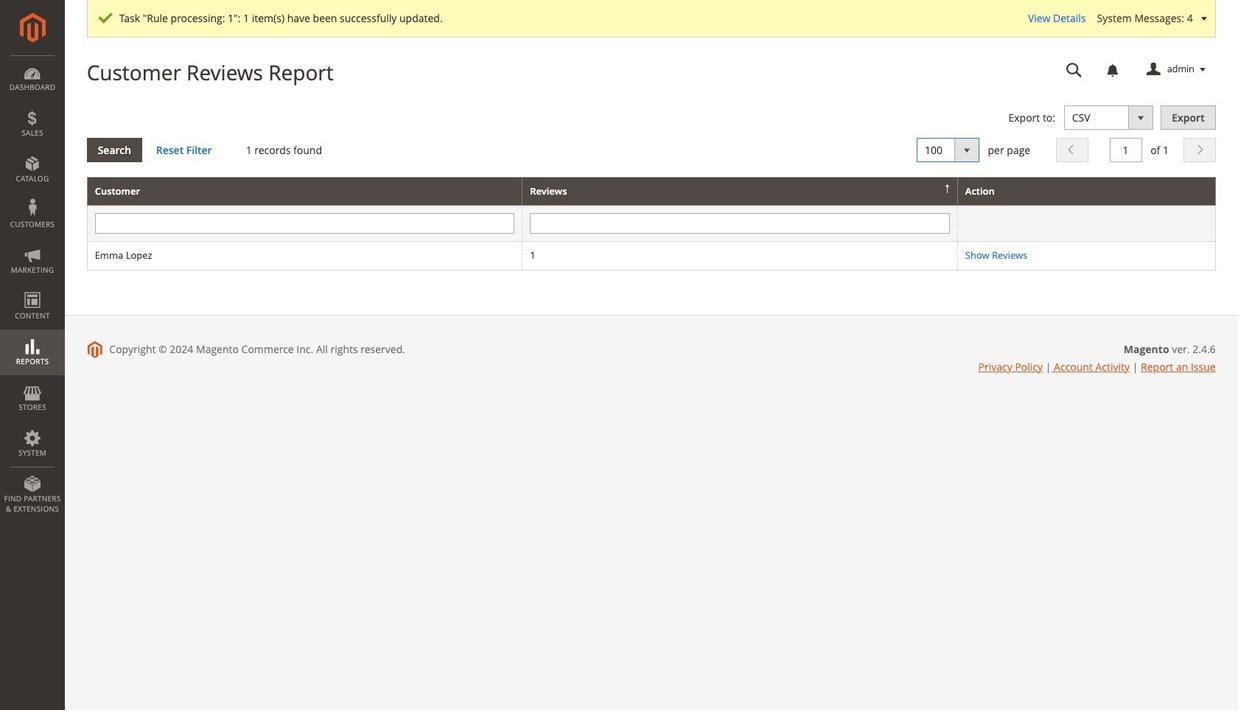 Task type: locate. For each thing, give the bounding box(es) containing it.
None text field
[[1056, 57, 1093, 83], [1110, 138, 1143, 162], [1056, 57, 1093, 83], [1110, 138, 1143, 162]]

None text field
[[95, 213, 515, 234], [530, 213, 950, 234], [95, 213, 515, 234], [530, 213, 950, 234]]

magento admin panel image
[[20, 13, 45, 43]]

menu bar
[[0, 55, 65, 522]]



